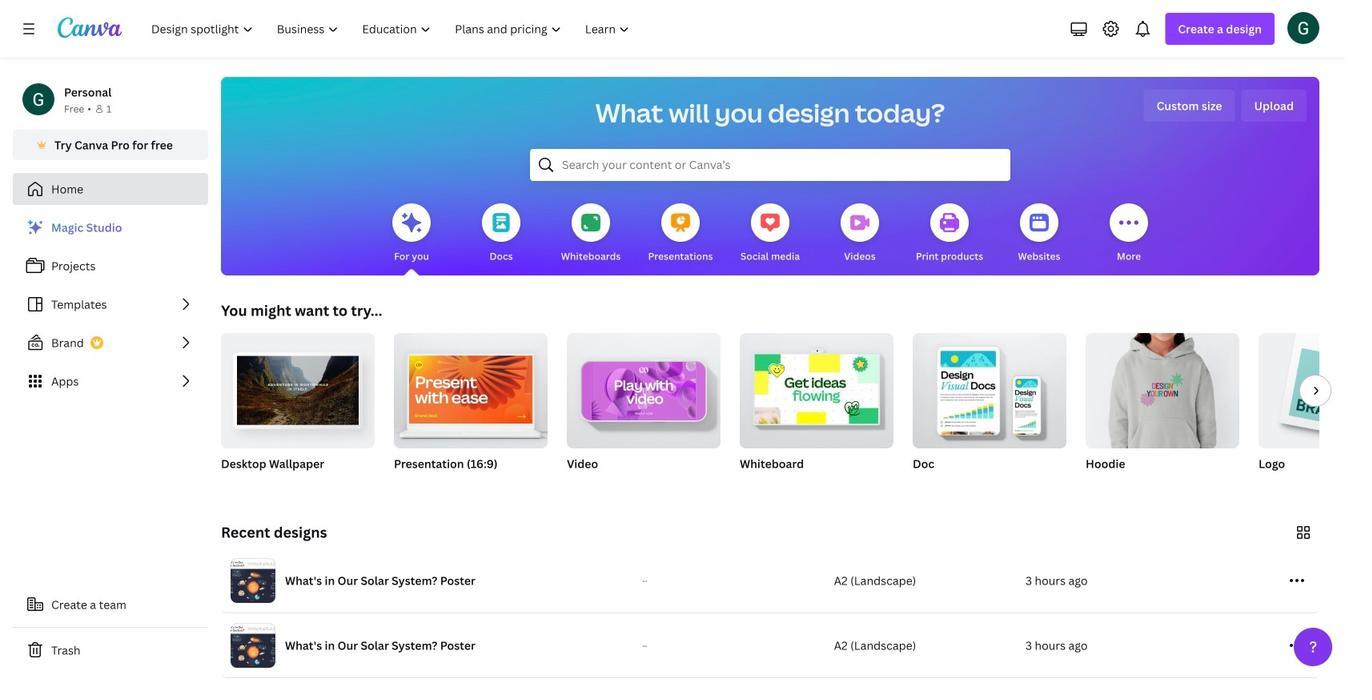 Task type: describe. For each thing, give the bounding box(es) containing it.
Search search field
[[562, 150, 979, 180]]

greg robinson image
[[1288, 12, 1320, 44]]



Task type: vqa. For each thing, say whether or not it's contained in the screenshot.
the and to the left
no



Task type: locate. For each thing, give the bounding box(es) containing it.
None search field
[[530, 149, 1011, 181]]

list
[[13, 211, 208, 397]]

group
[[221, 327, 375, 492], [221, 327, 375, 449], [394, 327, 548, 492], [394, 327, 548, 449], [567, 327, 721, 492], [567, 327, 721, 449], [740, 327, 894, 492], [740, 327, 894, 449], [913, 333, 1067, 492], [913, 333, 1067, 449], [1086, 333, 1240, 492], [1259, 333, 1346, 492]]

top level navigation element
[[141, 13, 644, 45]]



